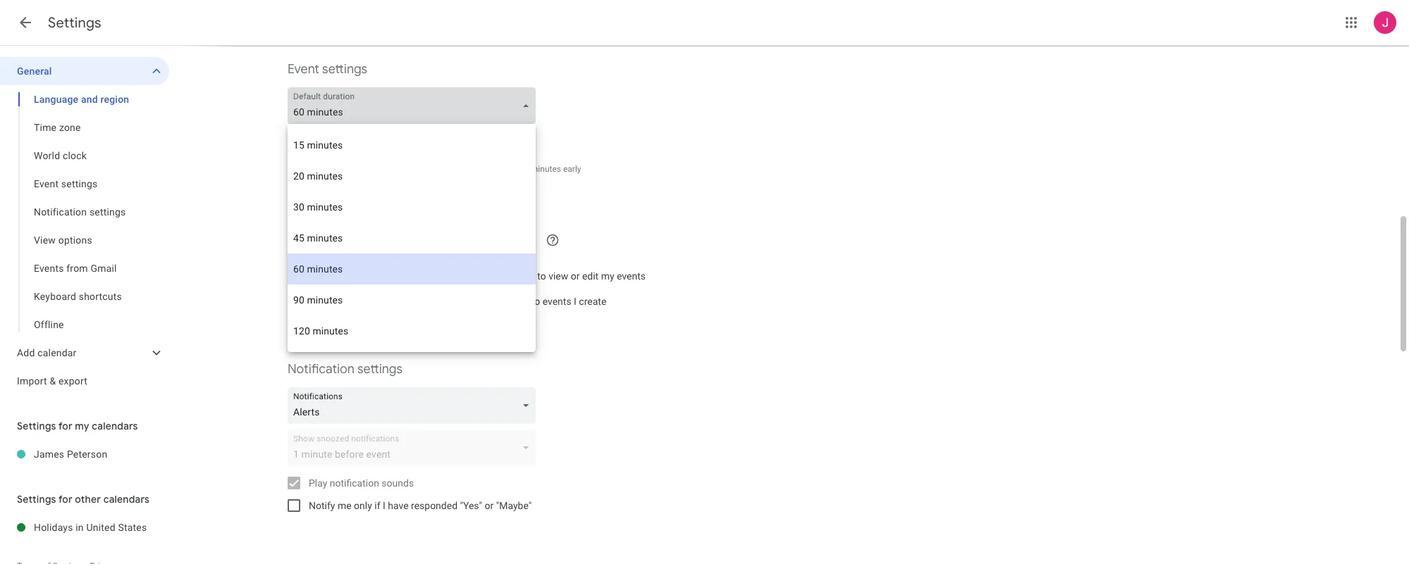 Task type: locate. For each thing, give the bounding box(es) containing it.
zone
[[59, 122, 81, 133]]

have
[[463, 271, 484, 282], [388, 500, 409, 512]]

holidays in united states link
[[34, 514, 169, 542]]

or left edit
[[571, 271, 580, 282]]

early right 10
[[563, 164, 581, 174]]

0 horizontal spatial event settings
[[34, 178, 98, 190]]

if right only
[[374, 500, 380, 512]]

1 vertical spatial event settings
[[34, 178, 98, 190]]

0 vertical spatial and
[[81, 94, 98, 105]]

for left other
[[58, 493, 72, 506]]

events right edit
[[617, 271, 646, 282]]

1 horizontal spatial i
[[574, 296, 577, 307]]

1 vertical spatial notification settings
[[288, 362, 402, 377]]

0 vertical spatial events
[[617, 271, 646, 282]]

james peterson
[[34, 449, 107, 460]]

google
[[390, 296, 421, 307]]

my
[[601, 271, 614, 282], [75, 420, 89, 433]]

event
[[288, 61, 319, 77], [34, 178, 59, 190]]

language
[[34, 94, 78, 105]]

calendars for settings for other calendars
[[103, 493, 150, 506]]

notification
[[34, 207, 87, 218], [288, 362, 354, 377]]

notification settings down the 'automatically'
[[288, 362, 402, 377]]

minutes
[[388, 164, 418, 174], [531, 164, 561, 174]]

2 vertical spatial settings
[[17, 493, 56, 506]]

1 minutes from the left
[[388, 164, 418, 174]]

0 horizontal spatial event
[[34, 178, 59, 190]]

10
[[519, 164, 529, 174]]

0 horizontal spatial events
[[543, 296, 571, 307]]

0 vertical spatial settings
[[48, 14, 101, 32]]

30 minutes option
[[288, 192, 536, 223]]

events
[[617, 271, 646, 282], [543, 296, 571, 307]]

1 vertical spatial events
[[543, 296, 571, 307]]

60 minutes option
[[288, 254, 536, 285]]

0 vertical spatial i
[[574, 296, 577, 307]]

event settings
[[288, 61, 367, 77], [34, 178, 98, 190]]

add calendar
[[17, 348, 77, 359]]

1 vertical spatial and
[[440, 164, 454, 174]]

responded
[[411, 500, 457, 512]]

group containing language and region
[[0, 85, 169, 339]]

notification settings up options
[[34, 207, 126, 218]]

events down view
[[543, 296, 571, 307]]

"maybe"
[[496, 500, 532, 512]]

and
[[81, 94, 98, 105], [440, 164, 454, 174]]

1 vertical spatial calendars
[[103, 493, 150, 506]]

event inside group
[[34, 178, 59, 190]]

None field
[[288, 87, 541, 124], [288, 388, 541, 424], [288, 87, 541, 124], [288, 388, 541, 424]]

permission
[[486, 271, 535, 282]]

if
[[434, 271, 440, 282], [374, 500, 380, 512]]

early down 15 minutes option
[[420, 164, 438, 174]]

0 horizontal spatial notification
[[34, 207, 87, 218]]

holidays in united states
[[34, 522, 147, 534]]

90 minutes option
[[288, 285, 536, 316]]

1 for from the top
[[58, 420, 72, 433]]

speedy meetings
[[309, 135, 384, 147]]

0 vertical spatial or
[[571, 271, 580, 282]]

for
[[58, 420, 72, 433], [58, 493, 72, 506]]

i left 'create'
[[574, 296, 577, 307]]

settings up james
[[17, 420, 56, 433]]

1 vertical spatial my
[[75, 420, 89, 433]]

region
[[100, 94, 129, 105]]

30
[[304, 164, 313, 174]]

0 horizontal spatial i
[[383, 500, 385, 512]]

settings for settings for my calendars
[[17, 420, 56, 433]]

settings right go back icon
[[48, 14, 101, 32]]

video
[[449, 296, 472, 307]]

20 minutes option
[[288, 161, 536, 192]]

have down "sounds"
[[388, 500, 409, 512]]

settings
[[48, 14, 101, 32], [17, 420, 56, 433], [17, 493, 56, 506]]

1 horizontal spatial event settings
[[288, 61, 367, 77]]

0 vertical spatial have
[[463, 271, 484, 282]]

1 vertical spatial have
[[388, 500, 409, 512]]

settings for settings for other calendars
[[17, 493, 56, 506]]

or right "yes"
[[485, 500, 494, 512]]

import
[[17, 376, 47, 387]]

1 vertical spatial for
[[58, 493, 72, 506]]

1 horizontal spatial if
[[434, 271, 440, 282]]

other
[[75, 493, 101, 506]]

1 vertical spatial event
[[34, 178, 59, 190]]

i
[[574, 296, 577, 307], [383, 500, 385, 512]]

"yes"
[[460, 500, 482, 512]]

settings up holidays
[[17, 493, 56, 506]]

0 horizontal spatial and
[[81, 94, 98, 105]]

my up james peterson tree item in the left of the page
[[75, 420, 89, 433]]

events
[[34, 263, 64, 274]]

1 horizontal spatial early
[[563, 164, 581, 174]]

peterson
[[67, 449, 107, 460]]

view options
[[34, 235, 92, 246]]

0 horizontal spatial early
[[420, 164, 438, 174]]

0 horizontal spatial if
[[374, 500, 380, 512]]

united
[[86, 522, 115, 534]]

meetings left the 5
[[344, 164, 379, 174]]

to
[[537, 271, 546, 282], [531, 296, 540, 307]]

add
[[371, 296, 388, 307]]

to right conferences
[[531, 296, 540, 307]]

for up james peterson
[[58, 420, 72, 433]]

0 horizontal spatial minutes
[[388, 164, 418, 174]]

tree
[[0, 57, 169, 395]]

calendars
[[92, 420, 138, 433], [103, 493, 150, 506]]

0 vertical spatial for
[[58, 420, 72, 433]]

notification down the 'automatically'
[[288, 362, 354, 377]]

0 vertical spatial event settings
[[288, 61, 367, 77]]

events from gmail
[[34, 263, 117, 274]]

to left view
[[537, 271, 546, 282]]

minutes right the 5
[[388, 164, 418, 174]]

view
[[34, 235, 56, 246]]

1 horizontal spatial my
[[601, 271, 614, 282]]

0 horizontal spatial notification settings
[[34, 207, 126, 218]]

early
[[420, 164, 438, 174], [563, 164, 581, 174]]

or
[[571, 271, 580, 282], [485, 500, 494, 512]]

0 vertical spatial notification settings
[[34, 207, 126, 218]]

i right only
[[383, 500, 385, 512]]

automatically
[[309, 296, 369, 307]]

notification up view options
[[34, 207, 87, 218]]

all
[[373, 271, 383, 282]]

group
[[0, 85, 169, 339]]

and left longer
[[440, 164, 454, 174]]

holidays in united states tree item
[[0, 514, 169, 542]]

1 horizontal spatial minutes
[[531, 164, 561, 174]]

notification settings
[[34, 207, 126, 218], [288, 362, 402, 377]]

time zone
[[34, 122, 81, 133]]

calendars up peterson
[[92, 420, 138, 433]]

let others see all invitations if they have permission to view or edit my events
[[309, 271, 646, 282]]

my right edit
[[601, 271, 614, 282]]

states
[[118, 522, 147, 534]]

calendars up states
[[103, 493, 150, 506]]

only
[[354, 500, 372, 512]]

1 vertical spatial settings
[[17, 420, 56, 433]]

meetings
[[343, 135, 384, 147], [344, 164, 379, 174], [482, 164, 517, 174]]

and inside group
[[81, 94, 98, 105]]

0 vertical spatial notification
[[34, 207, 87, 218]]

automatically add google meet video conferences to events i create
[[309, 296, 606, 307]]

let
[[309, 271, 323, 282]]

in
[[76, 522, 84, 534]]

settings
[[322, 61, 367, 77], [61, 178, 98, 190], [89, 207, 126, 218], [357, 362, 402, 377]]

45 minutes option
[[288, 223, 536, 254]]

1 vertical spatial or
[[485, 500, 494, 512]]

0 vertical spatial calendars
[[92, 420, 138, 433]]

if left they
[[434, 271, 440, 282]]

1 vertical spatial i
[[383, 500, 385, 512]]

end
[[288, 164, 302, 174]]

1 horizontal spatial event
[[288, 61, 319, 77]]

minutes right 10
[[531, 164, 561, 174]]

and left region at left top
[[81, 94, 98, 105]]

1 vertical spatial notification
[[288, 362, 354, 377]]

2 for from the top
[[58, 493, 72, 506]]

have right they
[[463, 271, 484, 282]]

invitations
[[386, 271, 431, 282]]

speedy
[[309, 135, 341, 147]]



Task type: vqa. For each thing, say whether or not it's contained in the screenshot.
30 minutes OPTION on the top of the page
yes



Task type: describe. For each thing, give the bounding box(es) containing it.
conferences
[[475, 296, 529, 307]]

from
[[66, 263, 88, 274]]

holidays
[[34, 522, 73, 534]]

0 horizontal spatial have
[[388, 500, 409, 512]]

for for other
[[58, 493, 72, 506]]

default duration list box
[[288, 124, 536, 352]]

end 30 minute meetings 5 minutes early and longer meetings 10 minutes early
[[288, 164, 581, 174]]

settings for my calendars
[[17, 420, 138, 433]]

1 horizontal spatial notification settings
[[288, 362, 402, 377]]

time
[[34, 122, 57, 133]]

keyboard shortcuts
[[34, 291, 122, 302]]

5
[[381, 164, 385, 174]]

minute
[[316, 164, 342, 174]]

settings for other calendars
[[17, 493, 150, 506]]

view
[[548, 271, 568, 282]]

calendars for settings for my calendars
[[92, 420, 138, 433]]

settings for settings
[[48, 14, 101, 32]]

sounds
[[382, 478, 414, 489]]

james peterson tree item
[[0, 441, 169, 469]]

meetings left 10
[[482, 164, 517, 174]]

1 horizontal spatial and
[[440, 164, 454, 174]]

go back image
[[17, 14, 34, 31]]

0 vertical spatial if
[[434, 271, 440, 282]]

tree containing general
[[0, 57, 169, 395]]

edit
[[582, 271, 599, 282]]

gmail
[[91, 263, 117, 274]]

1 horizontal spatial notification
[[288, 362, 354, 377]]

0 vertical spatial my
[[601, 271, 614, 282]]

keyboard
[[34, 291, 76, 302]]

1 vertical spatial to
[[531, 296, 540, 307]]

2 minutes from the left
[[531, 164, 561, 174]]

0 vertical spatial to
[[537, 271, 546, 282]]

general tree item
[[0, 57, 169, 85]]

world clock
[[34, 150, 87, 161]]

export
[[59, 376, 87, 387]]

play
[[309, 478, 327, 489]]

0 horizontal spatial or
[[485, 500, 494, 512]]

general
[[17, 66, 52, 77]]

1 horizontal spatial events
[[617, 271, 646, 282]]

event settings inside group
[[34, 178, 98, 190]]

15 minutes option
[[288, 130, 536, 161]]

120 minutes option
[[288, 316, 536, 347]]

1 horizontal spatial have
[[463, 271, 484, 282]]

0 vertical spatial event
[[288, 61, 319, 77]]

language and region
[[34, 94, 129, 105]]

2 early from the left
[[563, 164, 581, 174]]

1 early from the left
[[420, 164, 438, 174]]

0 horizontal spatial my
[[75, 420, 89, 433]]

longer
[[456, 164, 480, 174]]

notification inside group
[[34, 207, 87, 218]]

shortcuts
[[79, 291, 122, 302]]

offline
[[34, 319, 64, 331]]

1 horizontal spatial or
[[571, 271, 580, 282]]

import & export
[[17, 376, 87, 387]]

create
[[579, 296, 606, 307]]

others
[[325, 271, 353, 282]]

clock
[[63, 150, 87, 161]]

notify me only if i have responded "yes" or "maybe"
[[309, 500, 532, 512]]

notification
[[330, 478, 379, 489]]

james
[[34, 449, 64, 460]]

options
[[58, 235, 92, 246]]

world
[[34, 150, 60, 161]]

calendar
[[37, 348, 77, 359]]

settings heading
[[48, 14, 101, 32]]

1 vertical spatial if
[[374, 500, 380, 512]]

play notification sounds
[[309, 478, 414, 489]]

notification settings inside group
[[34, 207, 126, 218]]

add
[[17, 348, 35, 359]]

notify
[[309, 500, 335, 512]]

for for my
[[58, 420, 72, 433]]

see
[[355, 271, 371, 282]]

me
[[338, 500, 351, 512]]

meet
[[424, 296, 446, 307]]

&
[[50, 376, 56, 387]]

meetings up the 5
[[343, 135, 384, 147]]

they
[[442, 271, 461, 282]]



